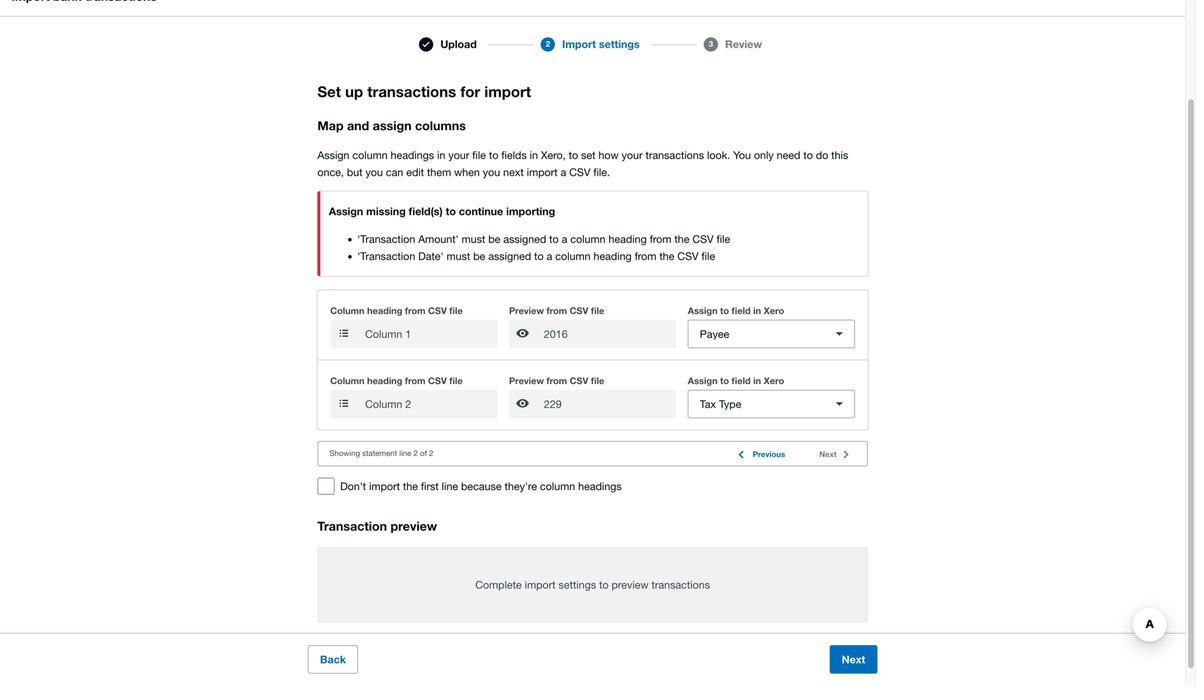 Task type: vqa. For each thing, say whether or not it's contained in the screenshot.
EDIT
yes



Task type: describe. For each thing, give the bounding box(es) containing it.
headings inside assign column headings in your file to fields in xero, to set how your transactions look. you only need to do this once, but you can edit them when you next import a csv file.
[[391, 149, 434, 161]]

import inside transaction preview element
[[525, 579, 556, 592]]

missing
[[366, 205, 406, 218]]

this
[[832, 149, 849, 161]]

tax type button
[[688, 390, 856, 419]]

assign for map and assign columns element
[[329, 205, 363, 218]]

tax
[[700, 398, 716, 411]]

upload
[[441, 38, 477, 51]]

1 vertical spatial transaction
[[360, 250, 415, 263]]

line inside navigation
[[399, 449, 412, 458]]

column 2 element
[[319, 361, 867, 430]]

need
[[777, 149, 801, 161]]

transaction preview element
[[318, 518, 868, 623]]

field for payee
[[732, 306, 751, 317]]

how
[[599, 149, 619, 161]]

preview from csv file field for tax type
[[543, 391, 677, 418]]

when
[[454, 166, 480, 178]]

' left date
[[357, 250, 360, 263]]

statement
[[362, 449, 397, 458]]

import settings
[[562, 38, 640, 51]]

only
[[754, 149, 774, 161]]

next for the bottommost next button
[[842, 654, 866, 667]]

set up transactions for import tab list
[[312, 30, 868, 638]]

1 horizontal spatial preview
[[612, 579, 649, 592]]

of
[[420, 449, 427, 458]]

assign for column 2 element
[[688, 376, 718, 387]]

complete
[[475, 579, 522, 592]]

in left 'xero,'
[[530, 149, 538, 161]]

don't
[[340, 480, 366, 493]]

1 horizontal spatial line
[[442, 480, 458, 493]]

set
[[318, 83, 341, 100]]

map and assign columns
[[318, 118, 466, 133]]

but
[[347, 166, 363, 178]]

preview for tax type
[[509, 376, 544, 387]]

0 horizontal spatial 2
[[414, 449, 418, 458]]

0 vertical spatial transactions
[[367, 83, 456, 100]]

look.
[[707, 149, 731, 161]]

complete image
[[423, 42, 430, 47]]

settings inside transaction preview element
[[559, 579, 596, 592]]

payee button
[[688, 320, 856, 349]]

' down the amount
[[441, 250, 444, 263]]

0 vertical spatial must
[[462, 233, 486, 245]]

payee
[[700, 328, 730, 340]]

edit
[[406, 166, 424, 178]]

2 vertical spatial transaction
[[318, 519, 387, 534]]

xero for payee
[[764, 306, 785, 317]]

assign missing field(s) to continue importing
[[329, 205, 555, 218]]

they're
[[505, 480, 537, 493]]

1 you from the left
[[366, 166, 383, 178]]

xero,
[[541, 149, 566, 161]]

map and assign columns element
[[318, 117, 868, 467]]

column for payee
[[330, 306, 365, 317]]

review
[[725, 38, 762, 51]]

column heading from csv file field for tax type
[[364, 391, 498, 418]]

and
[[347, 118, 369, 133]]

1 horizontal spatial headings
[[578, 480, 622, 493]]

' down but
[[357, 233, 360, 245]]

heading inside column 2 element
[[367, 376, 403, 387]]

can
[[386, 166, 403, 178]]

in inside column 2 element
[[754, 376, 761, 387]]

type
[[719, 398, 742, 411]]

1 vertical spatial the
[[660, 250, 675, 263]]

once,
[[318, 166, 344, 178]]

assign column headings in your file to fields in xero, to set how your transactions look. you only need to do this once, but you can edit them when you next import a csv file. note
[[318, 147, 868, 181]]

you
[[734, 149, 751, 161]]

for
[[461, 83, 480, 100]]

2 vertical spatial a
[[547, 250, 553, 263]]

to inside column 2 element
[[720, 376, 729, 387]]

1 your from the left
[[449, 149, 470, 161]]

preview from csv file for tax type
[[509, 376, 605, 387]]

preview from csv file field for payee
[[543, 321, 677, 348]]

file inside assign column headings in your file to fields in xero, to set how your transactions look. you only need to do this once, but you can edit them when you next import a csv file.
[[473, 149, 486, 161]]

assign to field in xero for tax type
[[688, 376, 785, 387]]

0 vertical spatial the
[[675, 233, 690, 245]]

to inside transaction preview element
[[599, 579, 609, 592]]

to inside column 1 element
[[720, 306, 729, 317]]

preview from csv file for payee
[[509, 306, 605, 317]]

' transaction amount ' must be assigned to a column heading from the csv file ' transaction date ' must be assigned to a column heading from the csv file
[[357, 233, 731, 263]]

showing statement line 2 of 2
[[330, 449, 434, 458]]

2 you from the left
[[483, 166, 500, 178]]



Task type: locate. For each thing, give the bounding box(es) containing it.
column 1 element
[[319, 291, 867, 360]]

preview from csv file down column 1 element
[[509, 376, 605, 387]]

1 horizontal spatial next
[[842, 654, 866, 667]]

0 vertical spatial headings
[[391, 149, 434, 161]]

1 vertical spatial transactions
[[646, 149, 704, 161]]

next inside showing statement line 2 of 2 navigation
[[820, 450, 837, 459]]

assign
[[373, 118, 412, 133]]

xero inside column 2 element
[[764, 376, 785, 387]]

them
[[427, 166, 451, 178]]

0 horizontal spatial be
[[473, 250, 486, 263]]

1 horizontal spatial your
[[622, 149, 643, 161]]

to
[[489, 149, 499, 161], [569, 149, 578, 161], [804, 149, 813, 161], [446, 205, 456, 218], [549, 233, 559, 245], [534, 250, 544, 263], [720, 306, 729, 317], [720, 376, 729, 387], [599, 579, 609, 592]]

transactions inside assign column headings in your file to fields in xero, to set how your transactions look. you only need to do this once, but you can edit them when you next import a csv file.
[[646, 149, 704, 161]]

1 horizontal spatial 2
[[429, 449, 434, 458]]

preview from csv file field inside column 2 element
[[543, 391, 677, 418]]

assign inside column 1 element
[[688, 306, 718, 317]]

xero up payee popup button on the right of the page
[[764, 306, 785, 317]]

from
[[650, 233, 672, 245], [635, 250, 657, 263], [405, 306, 426, 317], [547, 306, 567, 317], [405, 376, 426, 387], [547, 376, 567, 387]]

import
[[562, 38, 596, 51]]

column for tax type
[[330, 376, 365, 387]]

a inside assign column headings in your file to fields in xero, to set how your transactions look. you only need to do this once, but you can edit them when you next import a csv file.
[[561, 166, 567, 178]]

2 preview from csv file from the top
[[509, 376, 605, 387]]

showing
[[330, 449, 360, 458]]

1 vertical spatial headings
[[578, 480, 622, 493]]

1 vertical spatial column heading from csv file field
[[364, 391, 498, 418]]

column heading from csv file
[[330, 306, 463, 317], [330, 376, 463, 387]]

2 column from the top
[[330, 376, 365, 387]]

transaction preview
[[318, 519, 437, 534]]

csv
[[570, 166, 591, 178], [693, 233, 714, 245], [678, 250, 699, 263], [428, 306, 447, 317], [570, 306, 589, 317], [428, 376, 447, 387], [570, 376, 589, 387]]

xero for tax type
[[764, 376, 785, 387]]

import
[[485, 83, 531, 100], [527, 166, 558, 178], [369, 480, 400, 493], [525, 579, 556, 592]]

2 assign to field in xero from the top
[[688, 376, 785, 387]]

column heading from csv file field inside column 2 element
[[364, 391, 498, 418]]

1 horizontal spatial be
[[489, 233, 501, 245]]

0 vertical spatial be
[[489, 233, 501, 245]]

0 vertical spatial line
[[399, 449, 412, 458]]

transaction down missing
[[360, 233, 415, 245]]

1 vertical spatial next
[[842, 654, 866, 667]]

0 vertical spatial next button
[[814, 446, 856, 463]]

1 vertical spatial settings
[[559, 579, 596, 592]]

import right the don't
[[369, 480, 400, 493]]

transaction down the don't
[[318, 519, 387, 534]]

column
[[353, 149, 388, 161], [571, 233, 606, 245], [556, 250, 591, 263], [540, 480, 575, 493]]

1 vertical spatial a
[[562, 233, 568, 245]]

column heading from csv file inside column 2 element
[[330, 376, 463, 387]]

0 vertical spatial settings
[[599, 38, 640, 51]]

Preview from CSV file field
[[543, 321, 677, 348], [543, 391, 677, 418]]

assigned
[[504, 233, 546, 245], [488, 250, 531, 263]]

2 column heading from csv file field from the top
[[364, 391, 498, 418]]

0 horizontal spatial your
[[449, 149, 470, 161]]

transactions
[[367, 83, 456, 100], [646, 149, 704, 161], [652, 579, 710, 592]]

0 horizontal spatial next
[[820, 450, 837, 459]]

tax type
[[700, 398, 742, 411]]

in inside column 1 element
[[754, 306, 761, 317]]

column
[[330, 306, 365, 317], [330, 376, 365, 387]]

assign left missing
[[329, 205, 363, 218]]

Column heading from CSV file field
[[364, 321, 498, 348], [364, 391, 498, 418]]

previous
[[753, 450, 786, 459]]

next for next button to the top
[[820, 450, 837, 459]]

previous button
[[732, 446, 791, 463]]

heading
[[609, 233, 647, 245], [594, 250, 632, 263], [367, 306, 403, 317], [367, 376, 403, 387]]

1 preview from csv file from the top
[[509, 306, 605, 317]]

0 vertical spatial column
[[330, 306, 365, 317]]

import down 'xero,'
[[527, 166, 558, 178]]

1 horizontal spatial settings
[[599, 38, 640, 51]]

1 vertical spatial assign to field in xero
[[688, 376, 785, 387]]

2 preview from the top
[[509, 376, 544, 387]]

assign inside column 2 element
[[688, 376, 718, 387]]

0 vertical spatial preview from csv file
[[509, 306, 605, 317]]

1 vertical spatial preview from csv file
[[509, 376, 605, 387]]

because
[[461, 480, 502, 493]]

1 vertical spatial assigned
[[488, 250, 531, 263]]

1 vertical spatial column heading from csv file
[[330, 376, 463, 387]]

1 vertical spatial preview
[[509, 376, 544, 387]]

a
[[561, 166, 567, 178], [562, 233, 568, 245], [547, 250, 553, 263]]

you
[[366, 166, 383, 178], [483, 166, 500, 178]]

2 field from the top
[[732, 376, 751, 387]]

the
[[675, 233, 690, 245], [660, 250, 675, 263], [403, 480, 418, 493]]

0 vertical spatial column heading from csv file
[[330, 306, 463, 317]]

headings
[[391, 149, 434, 161], [578, 480, 622, 493]]

preview from csv file field inside column 1 element
[[543, 321, 677, 348]]

preview inside column 2 element
[[509, 376, 544, 387]]

0 vertical spatial preview from csv file field
[[543, 321, 677, 348]]

0 vertical spatial column heading from csv file field
[[364, 321, 498, 348]]

complete import settings to preview transactions
[[475, 579, 710, 592]]

1 vertical spatial line
[[442, 480, 458, 493]]

import inside assign column headings in your file to fields in xero, to set how your transactions look. you only need to do this once, but you can edit them when you next import a csv file.
[[527, 166, 558, 178]]

assign up payee at top right
[[688, 306, 718, 317]]

preview from csv file field up showing statement line 2 of 2 navigation
[[543, 391, 677, 418]]

0 vertical spatial xero
[[764, 306, 785, 317]]

1 vertical spatial column
[[330, 376, 365, 387]]

preview from csv file inside column 2 element
[[509, 376, 605, 387]]

settings
[[599, 38, 640, 51], [559, 579, 596, 592]]

you right but
[[366, 166, 383, 178]]

must
[[462, 233, 486, 245], [447, 250, 470, 263]]

column inside assign column headings in your file to fields in xero, to set how your transactions look. you only need to do this once, but you can edit them when you next import a csv file.
[[353, 149, 388, 161]]

back button
[[308, 646, 358, 675]]

0 vertical spatial assigned
[[504, 233, 546, 245]]

columns
[[415, 118, 466, 133]]

0 vertical spatial transaction
[[360, 233, 415, 245]]

2 left import
[[546, 39, 550, 48]]

amount
[[418, 233, 456, 245]]

2 vertical spatial transactions
[[652, 579, 710, 592]]

assign up tax
[[688, 376, 718, 387]]

xero inside column 1 element
[[764, 306, 785, 317]]

must down the amount
[[447, 250, 470, 263]]

first
[[421, 480, 439, 493]]

field(s)
[[409, 205, 443, 218]]

preview for payee
[[509, 306, 544, 317]]

1 vertical spatial next button
[[830, 646, 878, 675]]

column heading from csv file for payee
[[330, 306, 463, 317]]

next
[[820, 450, 837, 459], [842, 654, 866, 667]]

file
[[473, 149, 486, 161], [717, 233, 731, 245], [702, 250, 715, 263], [450, 306, 463, 317], [591, 306, 605, 317], [450, 376, 463, 387], [591, 376, 605, 387]]

assign inside assign column headings in your file to fields in xero, to set how your transactions look. you only need to do this once, but you can edit them when you next import a csv file.
[[318, 149, 350, 161]]

in up "tax type" 'popup button'
[[754, 376, 761, 387]]

field inside column 2 element
[[732, 376, 751, 387]]

import right for
[[485, 83, 531, 100]]

upload button
[[412, 30, 488, 59]]

0 horizontal spatial headings
[[391, 149, 434, 161]]

column heading from csv file for tax type
[[330, 376, 463, 387]]

assign for column 1 element
[[688, 306, 718, 317]]

2 left of
[[414, 449, 418, 458]]

assign up once,
[[318, 149, 350, 161]]

assign to field in xero for payee
[[688, 306, 785, 317]]

transaction left date
[[360, 250, 415, 263]]

showing statement line 2 of 2 navigation
[[318, 442, 868, 467]]

3
[[709, 39, 713, 48]]

' down "assign missing field(s) to continue importing"
[[456, 233, 459, 245]]

1 assign to field in xero from the top
[[688, 306, 785, 317]]

column heading from csv file field inside column 1 element
[[364, 321, 498, 348]]

2 column heading from csv file from the top
[[330, 376, 463, 387]]

0 vertical spatial a
[[561, 166, 567, 178]]

date
[[418, 250, 441, 263]]

xero
[[764, 306, 785, 317], [764, 376, 785, 387]]

0 vertical spatial next
[[820, 450, 837, 459]]

1 vertical spatial be
[[473, 250, 486, 263]]

back
[[320, 654, 346, 667]]

1 preview from the top
[[509, 306, 544, 317]]

next button
[[814, 446, 856, 463], [830, 646, 878, 675]]

transaction
[[360, 233, 415, 245], [360, 250, 415, 263], [318, 519, 387, 534]]

csv inside assign column headings in your file to fields in xero, to set how your transactions look. you only need to do this once, but you can edit them when you next import a csv file.
[[570, 166, 591, 178]]

2 horizontal spatial 2
[[546, 39, 550, 48]]

1 column heading from csv file from the top
[[330, 306, 463, 317]]

field
[[732, 306, 751, 317], [732, 376, 751, 387]]

preview from csv file inside column 1 element
[[509, 306, 605, 317]]

0 vertical spatial preview
[[509, 306, 544, 317]]

heading inside column 1 element
[[367, 306, 403, 317]]

0 horizontal spatial settings
[[559, 579, 596, 592]]

2 vertical spatial the
[[403, 480, 418, 493]]

your
[[449, 149, 470, 161], [622, 149, 643, 161]]

2 preview from csv file field from the top
[[543, 391, 677, 418]]

assign column headings in your file to fields in xero, to set how your transactions look. you only need to do this once, but you can edit them when you next import a csv file.
[[318, 149, 849, 178]]

2 right of
[[429, 449, 434, 458]]

fields
[[502, 149, 527, 161]]

you left 'next'
[[483, 166, 500, 178]]

your up when
[[449, 149, 470, 161]]

line
[[399, 449, 412, 458], [442, 480, 458, 493]]

0 horizontal spatial preview
[[391, 519, 437, 534]]

0 vertical spatial field
[[732, 306, 751, 317]]

don't import the first line because they're column headings
[[340, 480, 622, 493]]

1 vertical spatial must
[[447, 250, 470, 263]]

next
[[503, 166, 524, 178]]

assign to field in xero up payee at top right
[[688, 306, 785, 317]]

field up type
[[732, 376, 751, 387]]

preview from csv file
[[509, 306, 605, 317], [509, 376, 605, 387]]

file.
[[594, 166, 610, 178]]

xero up "tax type" 'popup button'
[[764, 376, 785, 387]]

assign to field in xero inside column 2 element
[[688, 376, 785, 387]]

line left of
[[399, 449, 412, 458]]

headings up edit
[[391, 149, 434, 161]]

2 xero from the top
[[764, 376, 785, 387]]

assign to field in xero up type
[[688, 376, 785, 387]]

do
[[816, 149, 829, 161]]

must down continue
[[462, 233, 486, 245]]

your right how
[[622, 149, 643, 161]]

column heading from csv file inside column 1 element
[[330, 306, 463, 317]]

1 vertical spatial preview
[[612, 579, 649, 592]]

1 preview from csv file field from the top
[[543, 321, 677, 348]]

set
[[581, 149, 596, 161]]

continue
[[459, 205, 503, 218]]

column heading from csv file field for payee
[[364, 321, 498, 348]]

assign to field in xero
[[688, 306, 785, 317], [688, 376, 785, 387]]

import right complete
[[525, 579, 556, 592]]

set up transactions for import
[[318, 83, 531, 100]]

0 horizontal spatial line
[[399, 449, 412, 458]]

1 column from the top
[[330, 306, 365, 317]]

preview inside column 1 element
[[509, 306, 544, 317]]

0 horizontal spatial you
[[366, 166, 383, 178]]

field for tax type
[[732, 376, 751, 387]]

1 vertical spatial xero
[[764, 376, 785, 387]]

2
[[546, 39, 550, 48], [414, 449, 418, 458], [429, 449, 434, 458]]

line right first
[[442, 480, 458, 493]]

transactions inside transaction preview element
[[652, 579, 710, 592]]

up
[[345, 83, 363, 100]]

preview
[[391, 519, 437, 534], [612, 579, 649, 592]]

importing
[[506, 205, 555, 218]]

1 xero from the top
[[764, 306, 785, 317]]

field inside column 1 element
[[732, 306, 751, 317]]

2 your from the left
[[622, 149, 643, 161]]

map
[[318, 118, 344, 133]]

be
[[489, 233, 501, 245], [473, 250, 486, 263]]

assign
[[318, 149, 350, 161], [329, 205, 363, 218], [688, 306, 718, 317], [688, 376, 718, 387]]

headings down showing statement line 2 of 2 navigation
[[578, 480, 622, 493]]

0 vertical spatial preview
[[391, 519, 437, 534]]

in up payee popup button on the right of the page
[[754, 306, 761, 317]]

'
[[357, 233, 360, 245], [456, 233, 459, 245], [357, 250, 360, 263], [441, 250, 444, 263]]

1 horizontal spatial you
[[483, 166, 500, 178]]

assign to field in xero inside column 1 element
[[688, 306, 785, 317]]

preview
[[509, 306, 544, 317], [509, 376, 544, 387]]

preview from csv file down ' transaction amount ' must be assigned to a column heading from the csv file ' transaction date ' must be assigned to a column heading from the csv file
[[509, 306, 605, 317]]

field up payee popup button on the right of the page
[[732, 306, 751, 317]]

in up them
[[437, 149, 446, 161]]

1 column heading from csv file field from the top
[[364, 321, 498, 348]]

preview from csv file field up column 2 element
[[543, 321, 677, 348]]

0 vertical spatial assign to field in xero
[[688, 306, 785, 317]]

1 vertical spatial field
[[732, 376, 751, 387]]

in
[[437, 149, 446, 161], [530, 149, 538, 161], [754, 306, 761, 317], [754, 376, 761, 387]]

1 vertical spatial preview from csv file field
[[543, 391, 677, 418]]

1 field from the top
[[732, 306, 751, 317]]



